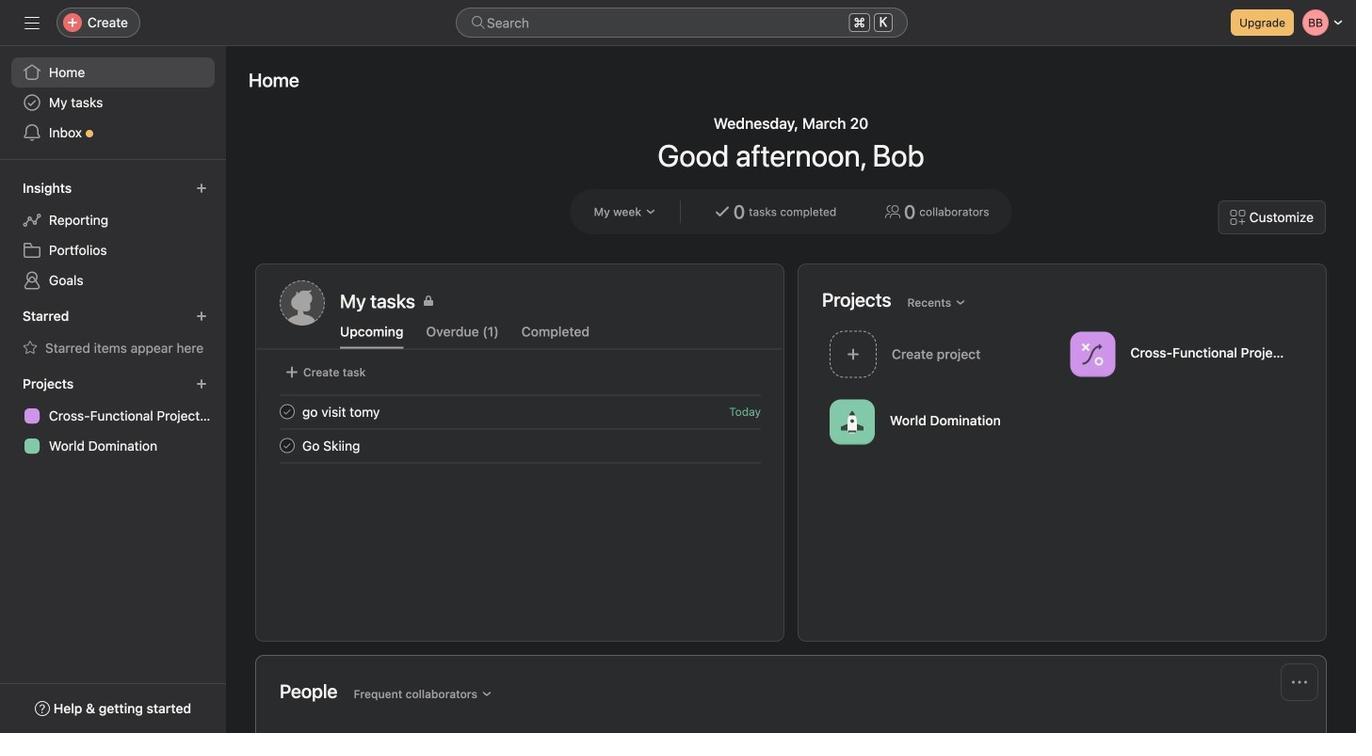 Task type: describe. For each thing, give the bounding box(es) containing it.
new insights image
[[196, 183, 207, 194]]

rocket image
[[841, 411, 864, 434]]

mark complete image
[[276, 435, 299, 457]]

starred element
[[0, 300, 226, 367]]

projects element
[[0, 367, 226, 465]]

insights element
[[0, 171, 226, 300]]

mark complete image
[[276, 401, 299, 423]]



Task type: locate. For each thing, give the bounding box(es) containing it.
None field
[[456, 8, 908, 38]]

global element
[[0, 46, 226, 159]]

Mark complete checkbox
[[276, 401, 299, 423]]

1 list item from the top
[[257, 395, 784, 429]]

hide sidebar image
[[24, 15, 40, 30]]

add profile photo image
[[280, 281, 325, 326]]

Search tasks, projects, and more text field
[[456, 8, 908, 38]]

2 list item from the top
[[257, 429, 784, 463]]

list item
[[257, 395, 784, 429], [257, 429, 784, 463]]

new project or portfolio image
[[196, 379, 207, 390]]

Mark complete checkbox
[[276, 435, 299, 457]]

add items to starred image
[[196, 311, 207, 322]]

line_and_symbols image
[[1082, 343, 1104, 366]]



Task type: vqa. For each thing, say whether or not it's contained in the screenshot.
the bottom Mark complete checkbox
yes



